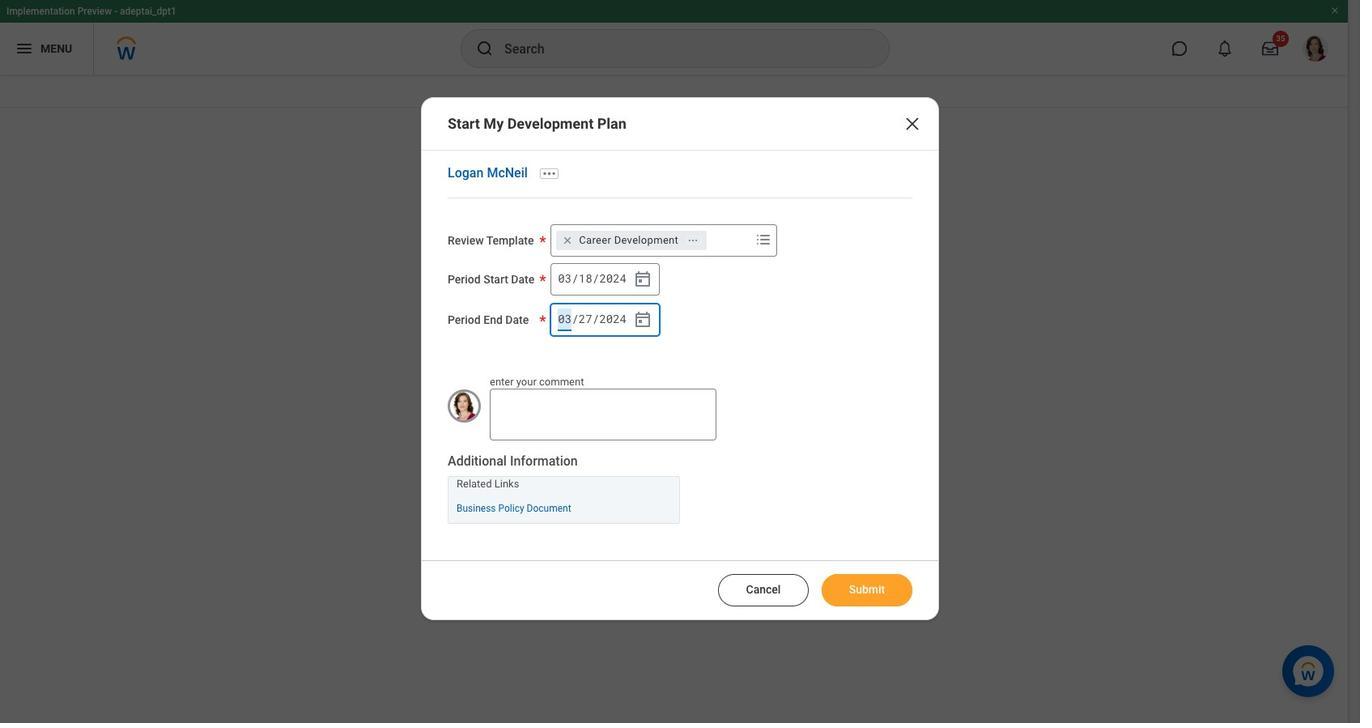 Task type: describe. For each thing, give the bounding box(es) containing it.
career development, press delete to clear value. option
[[556, 231, 707, 250]]

related actions image
[[688, 234, 699, 246]]

policy
[[498, 503, 524, 514]]

implementation
[[6, 6, 75, 17]]

logan
[[448, 165, 484, 181]]

end
[[484, 313, 503, 326]]

submit
[[849, 583, 885, 596]]

-
[[114, 6, 117, 17]]

date for 03 / 18 / 2024
[[511, 273, 535, 286]]

related links
[[457, 477, 519, 490]]

template
[[486, 234, 534, 247]]

period for 03 / 18 / 2024
[[448, 273, 481, 286]]

x small image
[[560, 232, 576, 248]]

03 / 27 / 2024
[[558, 311, 627, 327]]

search image
[[475, 39, 495, 58]]

period end date group
[[551, 303, 660, 336]]

implementation preview -   adeptai_dpt1
[[6, 6, 176, 17]]

adeptai_dpt1
[[120, 6, 176, 17]]

my
[[484, 115, 504, 132]]

implementation preview -   adeptai_dpt1 banner
[[0, 0, 1348, 74]]

related
[[457, 477, 492, 490]]

submit button
[[822, 574, 912, 607]]

2024 for 03 / 27 / 2024
[[599, 311, 627, 327]]

career development element
[[579, 233, 679, 248]]

enter your comment text field
[[490, 389, 717, 441]]

start my development plan dialog
[[421, 97, 939, 620]]

comment
[[539, 376, 584, 388]]

calendar image
[[633, 269, 653, 289]]

03 / 18 / 2024
[[558, 271, 627, 286]]

cancel button
[[718, 574, 809, 607]]

2024 for 03 / 18 / 2024
[[599, 271, 627, 286]]

information
[[510, 454, 578, 469]]

plan
[[597, 115, 627, 132]]

prompts image
[[754, 230, 773, 249]]

cancel
[[746, 583, 781, 596]]



Task type: vqa. For each thing, say whether or not it's contained in the screenshot.
rightmost development
yes



Task type: locate. For each thing, give the bounding box(es) containing it.
1 03 from the top
[[558, 271, 572, 286]]

0 horizontal spatial development
[[507, 115, 594, 132]]

03 inside period end date group
[[558, 311, 572, 327]]

2 2024 from the top
[[599, 311, 627, 327]]

27
[[579, 311, 592, 327]]

calendar image
[[633, 310, 653, 329]]

/ left 27
[[572, 311, 579, 327]]

development right my
[[507, 115, 594, 132]]

start left my
[[448, 115, 480, 132]]

notifications large image
[[1217, 40, 1233, 57]]

0 vertical spatial period
[[448, 273, 481, 286]]

x image
[[903, 114, 922, 134]]

2024
[[599, 271, 627, 286], [599, 311, 627, 327]]

additional
[[448, 454, 507, 469]]

/ right 18
[[592, 271, 599, 286]]

03
[[558, 271, 572, 286], [558, 311, 572, 327]]

main content
[[0, 74, 1348, 152]]

period start date group
[[551, 263, 660, 295]]

/ left 18
[[572, 271, 579, 286]]

/
[[572, 271, 579, 286], [592, 271, 599, 286], [572, 311, 579, 327], [592, 311, 599, 327]]

0 vertical spatial development
[[507, 115, 594, 132]]

0 vertical spatial 2024
[[599, 271, 627, 286]]

1 vertical spatial date
[[505, 313, 529, 326]]

career
[[579, 234, 611, 246]]

0 vertical spatial date
[[511, 273, 535, 286]]

1 horizontal spatial start
[[484, 273, 508, 286]]

2024 right 27
[[599, 311, 627, 327]]

development up calendar image
[[614, 234, 679, 246]]

03 left 18
[[558, 271, 572, 286]]

business policy document link
[[457, 500, 571, 514]]

0 vertical spatial 03
[[558, 271, 572, 286]]

preview
[[77, 6, 112, 17]]

1 vertical spatial development
[[614, 234, 679, 246]]

period down review
[[448, 273, 481, 286]]

18
[[579, 271, 592, 286]]

2024 inside period start date group
[[599, 271, 627, 286]]

additional information region
[[448, 453, 680, 524]]

0 vertical spatial start
[[448, 115, 480, 132]]

start down review template
[[484, 273, 508, 286]]

profile logan mcneil element
[[1293, 31, 1338, 66]]

inbox large image
[[1262, 40, 1278, 57]]

period start date
[[448, 273, 535, 286]]

additional information
[[448, 454, 578, 469]]

period
[[448, 273, 481, 286], [448, 313, 481, 326]]

2024 inside period end date group
[[599, 311, 627, 327]]

logan mcneil
[[448, 165, 528, 181]]

review template
[[448, 234, 534, 247]]

03 inside period start date group
[[558, 271, 572, 286]]

1 vertical spatial 03
[[558, 311, 572, 327]]

employee's photo (logan mcneil) image
[[448, 389, 481, 423]]

start my development plan
[[448, 115, 627, 132]]

03 for 03 / 27 / 2024
[[558, 311, 572, 327]]

1 2024 from the top
[[599, 271, 627, 286]]

date
[[511, 273, 535, 286], [505, 313, 529, 326]]

document
[[527, 503, 571, 514]]

03 left 27
[[558, 311, 572, 327]]

business policy document
[[457, 503, 571, 514]]

0 horizontal spatial start
[[448, 115, 480, 132]]

1 period from the top
[[448, 273, 481, 286]]

1 horizontal spatial development
[[614, 234, 679, 246]]

mcneil
[[487, 165, 528, 181]]

date down template
[[511, 273, 535, 286]]

1 vertical spatial period
[[448, 313, 481, 326]]

date for 03 / 27 / 2024
[[505, 313, 529, 326]]

start
[[448, 115, 480, 132], [484, 273, 508, 286]]

business
[[457, 503, 496, 514]]

career development
[[579, 234, 679, 246]]

2 03 from the top
[[558, 311, 572, 327]]

your
[[516, 376, 537, 388]]

period for 03 / 27 / 2024
[[448, 313, 481, 326]]

development inside option
[[614, 234, 679, 246]]

/ right 27
[[592, 311, 599, 327]]

1 vertical spatial start
[[484, 273, 508, 286]]

links
[[495, 477, 519, 490]]

period left end
[[448, 313, 481, 326]]

period end date
[[448, 313, 529, 326]]

1 vertical spatial 2024
[[599, 311, 627, 327]]

2024 right 18
[[599, 271, 627, 286]]

2 period from the top
[[448, 313, 481, 326]]

development
[[507, 115, 594, 132], [614, 234, 679, 246]]

enter
[[490, 376, 514, 388]]

logan mcneil link
[[448, 165, 528, 181]]

enter your comment
[[490, 376, 584, 388]]

review
[[448, 234, 484, 247]]

close environment banner image
[[1330, 6, 1340, 15]]

03 for 03 / 18 / 2024
[[558, 271, 572, 286]]

date right end
[[505, 313, 529, 326]]



